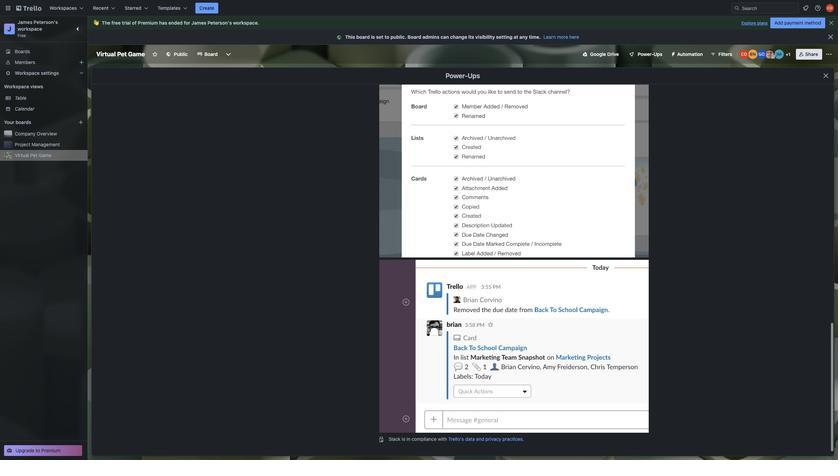 Task type: locate. For each thing, give the bounding box(es) containing it.
add board image
[[78, 120, 84, 125]]

virtual pet game inside board name text box
[[96, 51, 145, 58]]

pet down project management
[[30, 152, 37, 158]]

any
[[520, 34, 528, 40]]

management
[[32, 142, 60, 147]]

1 vertical spatial power-ups
[[446, 72, 480, 80]]

back to home image
[[16, 3, 41, 13]]

1 horizontal spatial virtual
[[96, 51, 116, 58]]

workspace down members
[[15, 70, 40, 76]]

add payment method button
[[771, 18, 826, 28]]

sm image right power-ups button
[[668, 49, 678, 58]]

game left star or unstar board icon
[[128, 51, 145, 58]]

peterson's
[[34, 19, 58, 25], [208, 20, 232, 26]]

google drive icon image
[[583, 52, 588, 57]]

workspace settings
[[15, 70, 59, 76]]

2 screenshot image from the top
[[380, 260, 649, 433]]

banner containing 👋
[[88, 16, 839, 30]]

0 vertical spatial workspace
[[15, 70, 40, 76]]

banner
[[88, 16, 839, 30]]

0 vertical spatial virtual pet game
[[96, 51, 145, 58]]

0 horizontal spatial power-ups
[[446, 72, 480, 80]]

customize views image
[[225, 51, 232, 58]]

0 horizontal spatial .
[[258, 20, 259, 26]]

👋 the free trial of premium has ended for james peterson's workspace .
[[93, 20, 259, 26]]

free
[[112, 20, 121, 26]]

power- inside button
[[638, 51, 654, 57]]

upgrade
[[16, 448, 34, 453]]

board left customize views icon
[[205, 51, 218, 57]]

virtual
[[96, 51, 116, 58], [15, 152, 29, 158]]

0 horizontal spatial workspace
[[18, 26, 42, 32]]

workspace for workspace views
[[4, 84, 29, 89]]

star or unstar board image
[[152, 52, 158, 57]]

1 horizontal spatial power-
[[638, 51, 654, 57]]

to right set
[[385, 34, 390, 40]]

power-ups inside power-ups button
[[638, 51, 663, 57]]

peterson's down back to home 'image'
[[34, 19, 58, 25]]

filters button
[[709, 49, 735, 60]]

google drive button
[[579, 49, 623, 60]]

ups
[[654, 51, 663, 57], [468, 72, 480, 80]]

templates button
[[154, 3, 191, 13]]

game
[[128, 51, 145, 58], [39, 152, 51, 158]]

explore
[[742, 21, 757, 26]]

setting
[[496, 34, 513, 40]]

1 vertical spatial board
[[205, 51, 218, 57]]

0 horizontal spatial ups
[[468, 72, 480, 80]]

is left in
[[402, 436, 406, 442]]

0 horizontal spatial peterson's
[[34, 19, 58, 25]]

1 vertical spatial christina overa (christinaovera) image
[[740, 50, 749, 59]]

Search field
[[740, 3, 799, 13]]

0 horizontal spatial virtual pet game
[[15, 152, 51, 158]]

1 vertical spatial game
[[39, 152, 51, 158]]

pet inside board name text box
[[117, 51, 127, 58]]

compliance
[[412, 436, 437, 442]]

0 horizontal spatial sm image
[[336, 34, 345, 41]]

to right 'upgrade'
[[36, 448, 40, 453]]

0 notifications image
[[802, 4, 810, 12]]

1 horizontal spatial pet
[[117, 51, 127, 58]]

with
[[438, 436, 447, 442]]

christina overa (christinaovera) image right open information menu image
[[827, 4, 835, 12]]

0 horizontal spatial virtual
[[15, 152, 29, 158]]

ups inside button
[[654, 51, 663, 57]]

its
[[469, 34, 474, 40]]

james inside "james peterson's workspace free"
[[18, 19, 32, 25]]

0 vertical spatial is
[[371, 34, 375, 40]]

1 vertical spatial premium
[[41, 448, 61, 453]]

1 horizontal spatial premium
[[138, 20, 158, 26]]

virtual pet game down free
[[96, 51, 145, 58]]

christina overa (christinaovera) image left the gary orlando (garyorlando) image
[[740, 50, 749, 59]]

pet down trial
[[117, 51, 127, 58]]

overview
[[37, 131, 57, 137]]

james peterson's workspace free
[[18, 19, 59, 38]]

workspace inside banner
[[233, 20, 258, 26]]

google drive
[[591, 51, 619, 57]]

1 horizontal spatial power-ups
[[638, 51, 663, 57]]

1 vertical spatial to
[[36, 448, 40, 453]]

method
[[805, 20, 822, 26]]

0 horizontal spatial christina overa (christinaovera) image
[[740, 50, 749, 59]]

privacy
[[486, 436, 502, 442]]

sm image inside automation button
[[668, 49, 678, 58]]

power-ups
[[638, 51, 663, 57], [446, 72, 480, 80]]

0 vertical spatial workspace
[[233, 20, 258, 26]]

sm image
[[336, 34, 345, 41], [668, 49, 678, 58]]

data
[[466, 436, 475, 442]]

change
[[450, 34, 468, 40]]

0 vertical spatial power-
[[638, 51, 654, 57]]

practices
[[503, 436, 523, 442]]

project management
[[15, 142, 60, 147]]

game down management at the left
[[39, 152, 51, 158]]

0 horizontal spatial pet
[[30, 152, 37, 158]]

1 horizontal spatial christina overa (christinaovera) image
[[827, 4, 835, 12]]

virtual down "project"
[[15, 152, 29, 158]]

0 vertical spatial virtual
[[96, 51, 116, 58]]

peterson's down create button
[[208, 20, 232, 26]]

1 vertical spatial sm image
[[668, 49, 678, 58]]

0 vertical spatial to
[[385, 34, 390, 40]]

j link
[[4, 24, 15, 34]]

add
[[775, 20, 784, 26]]

0 vertical spatial screenshot image
[[380, 85, 649, 258]]

screenshot image
[[380, 85, 649, 258], [380, 260, 649, 433]]

peterson's inside "james peterson's workspace free"
[[34, 19, 58, 25]]

is left set
[[371, 34, 375, 40]]

to
[[385, 34, 390, 40], [36, 448, 40, 453]]

👋
[[93, 20, 99, 26]]

sm image for automation
[[668, 49, 678, 58]]

drive
[[608, 51, 619, 57]]

workspace inside workspace settings dropdown button
[[15, 70, 40, 76]]

premium
[[138, 20, 158, 26], [41, 448, 61, 453]]

1 horizontal spatial game
[[128, 51, 145, 58]]

public.
[[391, 34, 407, 40]]

this member is an admin of this board. image
[[772, 56, 775, 59]]

has
[[159, 20, 167, 26]]

christina overa (christinaovera) image inside primary element
[[827, 4, 835, 12]]

christina overa (christinaovera) image
[[827, 4, 835, 12], [740, 50, 749, 59]]

wave image
[[93, 20, 99, 26]]

premium right of
[[138, 20, 158, 26]]

1 horizontal spatial virtual pet game
[[96, 51, 145, 58]]

workspace up table
[[4, 84, 29, 89]]

upgrade to premium
[[16, 448, 61, 453]]

search image
[[735, 5, 740, 11]]

gary orlando (garyorlando) image
[[757, 50, 767, 59]]

0 horizontal spatial is
[[371, 34, 375, 40]]

0 vertical spatial game
[[128, 51, 145, 58]]

james peterson (jamespeterson93) image
[[766, 50, 776, 59]]

1 vertical spatial screenshot image
[[380, 260, 649, 433]]

0 vertical spatial sm image
[[336, 34, 345, 41]]

at
[[514, 34, 519, 40]]

0 vertical spatial power-ups
[[638, 51, 663, 57]]

explore plans
[[742, 21, 768, 26]]

virtual inside board name text box
[[96, 51, 116, 58]]

workspace navigation collapse icon image
[[73, 24, 83, 34]]

1 horizontal spatial peterson's
[[208, 20, 232, 26]]

can
[[441, 34, 449, 40]]

explore plans button
[[742, 19, 768, 27]]

1 screenshot image from the top
[[380, 85, 649, 258]]

power-ups button
[[625, 49, 667, 60]]

in
[[407, 436, 411, 442]]

1 horizontal spatial is
[[402, 436, 406, 442]]

1 vertical spatial workspace
[[4, 84, 29, 89]]

1 horizontal spatial workspace
[[233, 20, 258, 26]]

premium right 'upgrade'
[[41, 448, 61, 453]]

power-
[[638, 51, 654, 57], [446, 72, 468, 80]]

.
[[258, 20, 259, 26], [523, 436, 524, 442]]

virtual down the
[[96, 51, 116, 58]]

+
[[786, 52, 789, 57]]

board right public.
[[408, 34, 422, 40]]

1 vertical spatial virtual pet game
[[15, 152, 51, 158]]

1 horizontal spatial board
[[408, 34, 422, 40]]

primary element
[[0, 0, 839, 16]]

upgrade to premium link
[[4, 445, 82, 456]]

1 horizontal spatial .
[[523, 436, 524, 442]]

free
[[18, 33, 26, 38]]

trello's data and privacy practices link
[[449, 436, 523, 442]]

0 vertical spatial pet
[[117, 51, 127, 58]]

sm image left board
[[336, 34, 345, 41]]

0 horizontal spatial game
[[39, 152, 51, 158]]

1 horizontal spatial ups
[[654, 51, 663, 57]]

members link
[[0, 57, 88, 68]]

1 horizontal spatial sm image
[[668, 49, 678, 58]]

is
[[371, 34, 375, 40], [402, 436, 406, 442]]

0 horizontal spatial premium
[[41, 448, 61, 453]]

ended
[[169, 20, 183, 26]]

james up free
[[18, 19, 32, 25]]

virtual pet game down project management
[[15, 152, 51, 158]]

0 horizontal spatial power-
[[446, 72, 468, 80]]

workspaces button
[[46, 3, 88, 13]]

1 vertical spatial workspace
[[18, 26, 42, 32]]

0 horizontal spatial james
[[18, 19, 32, 25]]

j
[[8, 25, 11, 33]]

0 vertical spatial ups
[[654, 51, 663, 57]]

virtual pet game link
[[15, 152, 84, 159]]

trello's
[[449, 436, 464, 442]]

boards
[[15, 49, 30, 54]]

james right for
[[192, 20, 206, 26]]

your boards
[[4, 119, 31, 125]]

pet
[[117, 51, 127, 58], [30, 152, 37, 158]]

1
[[789, 52, 791, 57]]

0 horizontal spatial to
[[36, 448, 40, 453]]

public
[[174, 51, 188, 57]]

virtual pet game
[[96, 51, 145, 58], [15, 152, 51, 158]]

0 vertical spatial christina overa (christinaovera) image
[[827, 4, 835, 12]]



Task type: describe. For each thing, give the bounding box(es) containing it.
0 vertical spatial board
[[408, 34, 422, 40]]

open information menu image
[[815, 5, 822, 11]]

trial
[[122, 20, 131, 26]]

jeremy miller (jeremymiller198) image
[[775, 50, 784, 59]]

time.
[[529, 34, 541, 40]]

automation button
[[668, 49, 707, 60]]

settings
[[41, 70, 59, 76]]

slack
[[389, 436, 401, 442]]

+ 1
[[786, 52, 791, 57]]

ben nelson (bennelson96) image
[[749, 50, 758, 59]]

slack is in compliance with trello's data and privacy practices .
[[389, 436, 524, 442]]

starred
[[125, 5, 141, 11]]

templates
[[158, 5, 181, 11]]

calendar link
[[15, 106, 84, 112]]

add payment method
[[775, 20, 822, 26]]

visibility
[[476, 34, 495, 40]]

this
[[345, 34, 355, 40]]

to inside upgrade to premium link
[[36, 448, 40, 453]]

company overview link
[[15, 130, 84, 137]]

members
[[15, 59, 35, 65]]

learn
[[544, 34, 556, 40]]

share button
[[796, 49, 823, 60]]

game inside board name text box
[[128, 51, 145, 58]]

1 vertical spatial ups
[[468, 72, 480, 80]]

for
[[184, 20, 190, 26]]

table
[[15, 95, 26, 101]]

company overview
[[15, 131, 57, 137]]

1 vertical spatial virtual
[[15, 152, 29, 158]]

plans
[[758, 21, 768, 26]]

your boards with 3 items element
[[4, 118, 68, 126]]

1 vertical spatial pet
[[30, 152, 37, 158]]

workspace for workspace settings
[[15, 70, 40, 76]]

0 vertical spatial premium
[[138, 20, 158, 26]]

this board is set to public. board admins can change its visibility setting at any time. learn more here
[[345, 34, 579, 40]]

create
[[200, 5, 214, 11]]

automation
[[678, 51, 703, 57]]

1 horizontal spatial james
[[192, 20, 206, 26]]

google
[[591, 51, 606, 57]]

set
[[376, 34, 384, 40]]

company
[[15, 131, 35, 137]]

and
[[476, 436, 485, 442]]

learn more here link
[[541, 34, 579, 40]]

1 vertical spatial .
[[523, 436, 524, 442]]

public button
[[162, 49, 192, 60]]

filters
[[719, 51, 733, 57]]

1 vertical spatial power-
[[446, 72, 468, 80]]

calendar
[[15, 106, 34, 112]]

here
[[570, 34, 579, 40]]

board
[[357, 34, 370, 40]]

admins
[[423, 34, 440, 40]]

Board name text field
[[93, 49, 148, 60]]

create button
[[196, 3, 218, 13]]

james peterson's workspace link
[[18, 19, 59, 32]]

of
[[132, 20, 137, 26]]

recent
[[93, 5, 109, 11]]

workspace settings button
[[0, 68, 88, 79]]

board link
[[193, 49, 222, 60]]

1 vertical spatial is
[[402, 436, 406, 442]]

boards link
[[0, 46, 88, 57]]

project management link
[[15, 141, 84, 148]]

workspaces
[[50, 5, 77, 11]]

show menu image
[[826, 51, 833, 58]]

project
[[15, 142, 30, 147]]

share
[[806, 51, 819, 57]]

1 horizontal spatial to
[[385, 34, 390, 40]]

0 vertical spatial .
[[258, 20, 259, 26]]

your
[[4, 119, 14, 125]]

sm image for this board is set to public. board admins can change its visibility setting at any time.
[[336, 34, 345, 41]]

workspace views
[[4, 84, 43, 89]]

0 horizontal spatial board
[[205, 51, 218, 57]]

more
[[557, 34, 569, 40]]

table link
[[15, 95, 84, 101]]

views
[[30, 84, 43, 89]]

starred button
[[121, 3, 152, 13]]

recent button
[[89, 3, 119, 13]]

boards
[[16, 119, 31, 125]]

the
[[102, 20, 110, 26]]

payment
[[785, 20, 804, 26]]

workspace inside "james peterson's workspace free"
[[18, 26, 42, 32]]



Task type: vqa. For each thing, say whether or not it's contained in the screenshot.
Workspace
yes



